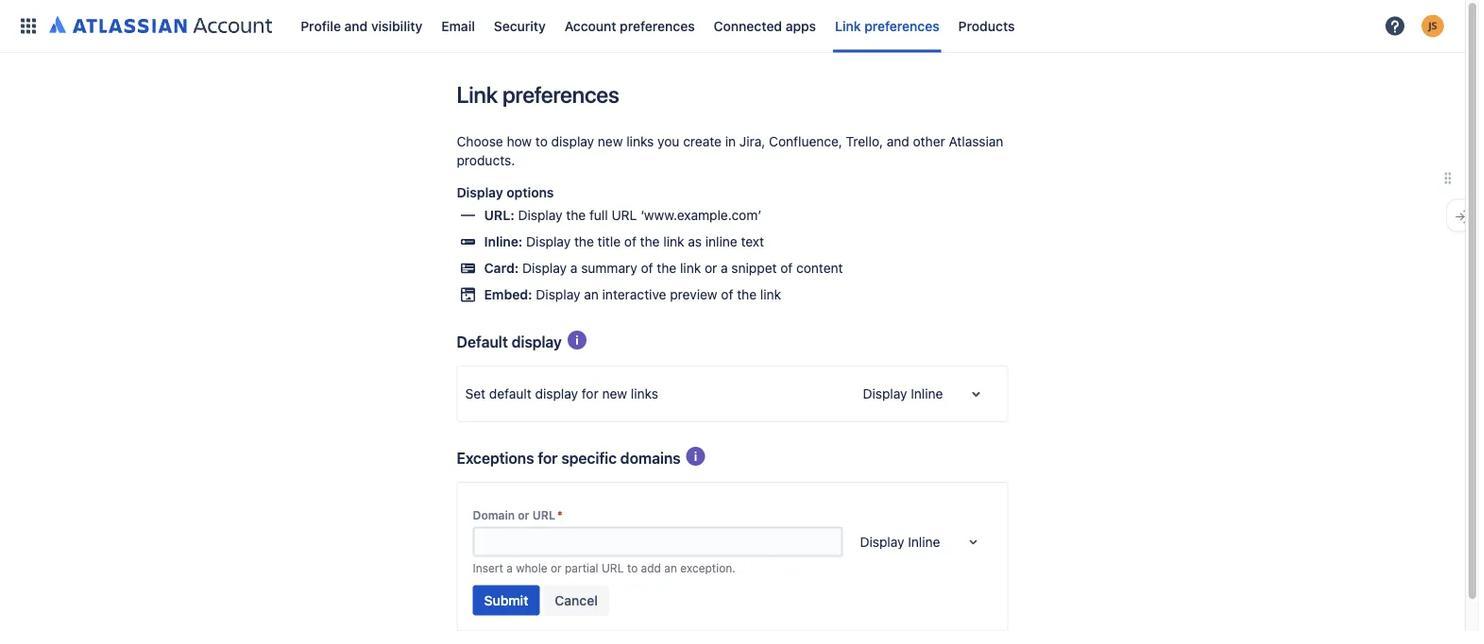 Task type: vqa. For each thing, say whether or not it's contained in the screenshot.
4th "anyone" from the top
no



Task type: describe. For each thing, give the bounding box(es) containing it.
options
[[507, 185, 554, 200]]

summary
[[581, 260, 638, 276]]

content
[[797, 260, 844, 276]]

exceptions for specific domains
[[457, 449, 681, 467]]

display left open icon
[[863, 386, 908, 402]]

set
[[465, 386, 486, 402]]

how
[[507, 134, 532, 149]]

display left open image
[[860, 534, 905, 550]]

insert
[[473, 562, 504, 575]]

info inline message image for default display
[[566, 329, 589, 352]]

you
[[658, 134, 680, 149]]

display inline for open image
[[860, 534, 941, 550]]

the up card: display a summary of the link or a snippet of content
[[640, 234, 660, 249]]

the left title
[[575, 234, 594, 249]]

display up the url:
[[457, 185, 503, 200]]

link preferences inside manage profile menu element
[[836, 18, 940, 34]]

exceptions
[[457, 449, 534, 467]]

preferences for the link preferences link
[[865, 18, 940, 34]]

0 horizontal spatial or
[[518, 509, 530, 522]]

2 horizontal spatial a
[[721, 260, 728, 276]]

default display
[[457, 333, 562, 351]]

of right title
[[625, 234, 637, 249]]

embed: display an interactive preview of the link
[[484, 287, 782, 302]]

specific
[[562, 449, 617, 467]]

security
[[494, 18, 546, 34]]

and inside the "choose how to display new links you create in jira, confluence, trello, and other atlassian products."
[[887, 134, 910, 149]]

card: display a summary of the link or a snippet of content
[[484, 260, 844, 276]]

default
[[457, 333, 508, 351]]

manage profile menu element
[[11, 0, 1379, 52]]

2 horizontal spatial or
[[705, 260, 718, 276]]

inline for open image
[[908, 534, 941, 550]]

cancel button
[[544, 585, 609, 616]]

and inside "link"
[[345, 18, 368, 34]]

open image
[[965, 383, 988, 405]]

confluence,
[[769, 134, 843, 149]]

choose
[[457, 134, 503, 149]]

trello,
[[846, 134, 884, 149]]

domains
[[621, 449, 681, 467]]

'www.example.com'
[[641, 207, 762, 223]]

link preferences link
[[830, 11, 946, 41]]

insert a whole or partial url to add an exception.
[[473, 562, 736, 575]]

products
[[959, 18, 1015, 34]]

the down the snippet
[[737, 287, 757, 302]]

1 horizontal spatial a
[[571, 260, 578, 276]]

inline
[[706, 234, 738, 249]]

embed:
[[484, 287, 533, 302]]

1 vertical spatial link
[[457, 81, 498, 108]]

account preferences link
[[559, 11, 701, 41]]

inline for open icon
[[911, 386, 944, 402]]

2 vertical spatial link
[[761, 287, 782, 302]]

apps
[[786, 18, 817, 34]]

0 horizontal spatial a
[[507, 562, 513, 575]]

email
[[442, 18, 475, 34]]

account image
[[1422, 15, 1445, 37]]

info inline message image for exceptions for specific domains
[[685, 445, 707, 468]]

profile
[[301, 18, 341, 34]]

the left full
[[566, 207, 586, 223]]

full
[[590, 207, 608, 223]]

inline:
[[484, 234, 523, 249]]

0 vertical spatial for
[[582, 386, 599, 402]]

connected
[[714, 18, 783, 34]]

1 vertical spatial display
[[512, 333, 562, 351]]

text
[[741, 234, 765, 249]]

whole
[[516, 562, 548, 575]]



Task type: locate. For each thing, give the bounding box(es) containing it.
0 horizontal spatial preferences
[[503, 81, 620, 108]]

display right inline:
[[527, 234, 571, 249]]

1 vertical spatial to
[[627, 562, 638, 575]]

profile and visibility link
[[295, 11, 428, 41]]

partial
[[565, 562, 599, 575]]

0 vertical spatial info inline message image
[[566, 329, 589, 352]]

display inline left open image
[[860, 534, 941, 550]]

display inline left open icon
[[863, 386, 944, 402]]

cancel
[[555, 593, 598, 608]]

1 vertical spatial link
[[680, 260, 701, 276]]

0 vertical spatial to
[[536, 134, 548, 149]]

2 vertical spatial display
[[535, 386, 578, 402]]

link for as
[[664, 234, 685, 249]]

new for display
[[598, 134, 623, 149]]

profile and visibility
[[301, 18, 423, 34]]

0 horizontal spatial info inline message image
[[566, 329, 589, 352]]

of up the interactive
[[641, 260, 654, 276]]

None text field
[[863, 385, 867, 404], [860, 533, 864, 551], [863, 385, 867, 404], [860, 533, 864, 551]]

1 vertical spatial display inline
[[860, 534, 941, 550]]

1 horizontal spatial link preferences
[[836, 18, 940, 34]]

jira,
[[740, 134, 766, 149]]

for up specific
[[582, 386, 599, 402]]

links left "you"
[[627, 134, 654, 149]]

link left as
[[664, 234, 685, 249]]

url:
[[484, 207, 515, 223]]

to inside the "choose how to display new links you create in jira, confluence, trello, and other atlassian products."
[[536, 134, 548, 149]]

choose how to display new links you create in jira, confluence, trello, and other atlassian products.
[[457, 134, 1004, 168]]

0 horizontal spatial for
[[538, 449, 558, 467]]

the
[[566, 207, 586, 223], [575, 234, 594, 249], [640, 234, 660, 249], [657, 260, 677, 276], [737, 287, 757, 302]]

0 vertical spatial display
[[552, 134, 595, 149]]

email link
[[436, 11, 481, 41]]

0 vertical spatial links
[[627, 134, 654, 149]]

0 vertical spatial display inline
[[863, 386, 944, 402]]

link
[[836, 18, 861, 34], [457, 81, 498, 108]]

1 vertical spatial url
[[533, 509, 556, 522]]

for left specific
[[538, 449, 558, 467]]

preferences right account
[[620, 18, 695, 34]]

submit
[[484, 593, 529, 608]]

link preferences
[[836, 18, 940, 34], [457, 81, 620, 108]]

url right full
[[612, 207, 637, 223]]

a right insert
[[507, 562, 513, 575]]

links
[[627, 134, 654, 149], [631, 386, 659, 402]]

connected apps
[[714, 18, 817, 34]]

1 vertical spatial info inline message image
[[685, 445, 707, 468]]

0 vertical spatial and
[[345, 18, 368, 34]]

connected apps link
[[708, 11, 822, 41]]

0 vertical spatial an
[[584, 287, 599, 302]]

url
[[612, 207, 637, 223], [533, 509, 556, 522], [602, 562, 624, 575]]

1 vertical spatial new
[[602, 386, 628, 402]]

preferences up how
[[503, 81, 620, 108]]

visibility
[[371, 18, 423, 34]]

info inline message image up set default display for new links
[[566, 329, 589, 352]]

inline: display the title of the link as inline text
[[484, 234, 765, 249]]

display inside the "choose how to display new links you create in jira, confluence, trello, and other atlassian products."
[[552, 134, 595, 149]]

new up specific
[[602, 386, 628, 402]]

inline
[[911, 386, 944, 402], [908, 534, 941, 550]]

2 vertical spatial or
[[551, 562, 562, 575]]

domain
[[473, 509, 515, 522]]

new for for
[[602, 386, 628, 402]]

0 vertical spatial link
[[836, 18, 861, 34]]

preview
[[670, 287, 718, 302]]

1 horizontal spatial preferences
[[620, 18, 695, 34]]

an down summary
[[584, 287, 599, 302]]

url: display the full url 'www.example.com'
[[484, 207, 762, 223]]

interactive
[[603, 287, 667, 302]]

link up preview
[[680, 260, 701, 276]]

0 vertical spatial new
[[598, 134, 623, 149]]

or down inline
[[705, 260, 718, 276]]

1 horizontal spatial and
[[887, 134, 910, 149]]

display inline
[[863, 386, 944, 402], [860, 534, 941, 550]]

banner
[[0, 0, 1466, 53]]

for
[[582, 386, 599, 402], [538, 449, 558, 467]]

0 vertical spatial link
[[664, 234, 685, 249]]

inline left open image
[[908, 534, 941, 550]]

0 vertical spatial link preferences
[[836, 18, 940, 34]]

a down inline
[[721, 260, 728, 276]]

None field
[[475, 529, 842, 555]]

link preferences up how
[[457, 81, 620, 108]]

new inside the "choose how to display new links you create in jira, confluence, trello, and other atlassian products."
[[598, 134, 623, 149]]

display right card:
[[523, 260, 567, 276]]

link preferences right apps
[[836, 18, 940, 34]]

in
[[726, 134, 736, 149]]

preferences for the account preferences link
[[620, 18, 695, 34]]

security link
[[488, 11, 552, 41]]

1 vertical spatial for
[[538, 449, 558, 467]]

to
[[536, 134, 548, 149], [627, 562, 638, 575]]

or right whole at bottom left
[[551, 562, 562, 575]]

1 vertical spatial link preferences
[[457, 81, 620, 108]]

1 vertical spatial or
[[518, 509, 530, 522]]

links inside the "choose how to display new links you create in jira, confluence, trello, and other atlassian products."
[[627, 134, 654, 149]]

title
[[598, 234, 621, 249]]

an
[[584, 287, 599, 302], [665, 562, 678, 575]]

display options
[[457, 185, 554, 200]]

0 horizontal spatial and
[[345, 18, 368, 34]]

0 horizontal spatial link preferences
[[457, 81, 620, 108]]

display inline for open icon
[[863, 386, 944, 402]]

links up domains
[[631, 386, 659, 402]]

link right apps
[[836, 18, 861, 34]]

atlassian
[[949, 134, 1004, 149]]

preferences
[[620, 18, 695, 34], [865, 18, 940, 34], [503, 81, 620, 108]]

display
[[552, 134, 595, 149], [512, 333, 562, 351], [535, 386, 578, 402]]

1 vertical spatial and
[[887, 134, 910, 149]]

and left 'other'
[[887, 134, 910, 149]]

display
[[457, 185, 503, 200], [518, 207, 563, 223], [527, 234, 571, 249], [523, 260, 567, 276], [536, 287, 581, 302], [863, 386, 908, 402], [860, 534, 905, 550]]

links for for
[[631, 386, 659, 402]]

an right "add"
[[665, 562, 678, 575]]

1 horizontal spatial an
[[665, 562, 678, 575]]

info inline message image
[[566, 329, 589, 352], [685, 445, 707, 468]]

submit button
[[473, 585, 540, 616]]

link for or
[[680, 260, 701, 276]]

or right domain
[[518, 509, 530, 522]]

link inside manage profile menu element
[[836, 18, 861, 34]]

0 vertical spatial or
[[705, 260, 718, 276]]

link
[[664, 234, 685, 249], [680, 260, 701, 276], [761, 287, 782, 302]]

0 horizontal spatial link
[[457, 81, 498, 108]]

1 horizontal spatial link
[[836, 18, 861, 34]]

card:
[[484, 260, 519, 276]]

to left "add"
[[627, 562, 638, 575]]

create
[[683, 134, 722, 149]]

1 vertical spatial an
[[665, 562, 678, 575]]

set default display for new links
[[465, 386, 659, 402]]

1 horizontal spatial for
[[582, 386, 599, 402]]

inline left open icon
[[911, 386, 944, 402]]

preferences left products
[[865, 18, 940, 34]]

as
[[688, 234, 702, 249]]

1 vertical spatial inline
[[908, 534, 941, 550]]

link up choose
[[457, 81, 498, 108]]

exception.
[[681, 562, 736, 575]]

account preferences
[[565, 18, 695, 34]]

new left "you"
[[598, 134, 623, 149]]

default
[[489, 386, 532, 402]]

to right how
[[536, 134, 548, 149]]

url right "partial"
[[602, 562, 624, 575]]

2 vertical spatial url
[[602, 562, 624, 575]]

info inline message image right domains
[[685, 445, 707, 468]]

*
[[558, 509, 563, 522]]

2 horizontal spatial preferences
[[865, 18, 940, 34]]

help image
[[1384, 15, 1407, 37]]

display right embed:
[[536, 287, 581, 302]]

a left summary
[[571, 260, 578, 276]]

banner containing profile and visibility
[[0, 0, 1466, 53]]

or
[[705, 260, 718, 276], [518, 509, 530, 522], [551, 562, 562, 575]]

0 horizontal spatial an
[[584, 287, 599, 302]]

of right preview
[[721, 287, 734, 302]]

display down options
[[518, 207, 563, 223]]

switch to... image
[[17, 15, 40, 37]]

0 horizontal spatial to
[[536, 134, 548, 149]]

new
[[598, 134, 623, 149], [602, 386, 628, 402]]

links for display
[[627, 134, 654, 149]]

link down the snippet
[[761, 287, 782, 302]]

a
[[571, 260, 578, 276], [721, 260, 728, 276], [507, 562, 513, 575]]

and right profile
[[345, 18, 368, 34]]

other
[[913, 134, 946, 149]]

products link
[[953, 11, 1021, 41]]

0 vertical spatial url
[[612, 207, 637, 223]]

add
[[641, 562, 662, 575]]

open image
[[963, 531, 985, 553]]

url left *
[[533, 509, 556, 522]]

0 vertical spatial inline
[[911, 386, 944, 402]]

domain or url *
[[473, 509, 563, 522]]

1 horizontal spatial to
[[627, 562, 638, 575]]

account
[[565, 18, 617, 34]]

1 horizontal spatial or
[[551, 562, 562, 575]]

of right the snippet
[[781, 260, 793, 276]]

1 horizontal spatial info inline message image
[[685, 445, 707, 468]]

1 vertical spatial links
[[631, 386, 659, 402]]

and
[[345, 18, 368, 34], [887, 134, 910, 149]]

products.
[[457, 153, 515, 168]]

the up preview
[[657, 260, 677, 276]]

of
[[625, 234, 637, 249], [641, 260, 654, 276], [781, 260, 793, 276], [721, 287, 734, 302]]

snippet
[[732, 260, 777, 276]]



